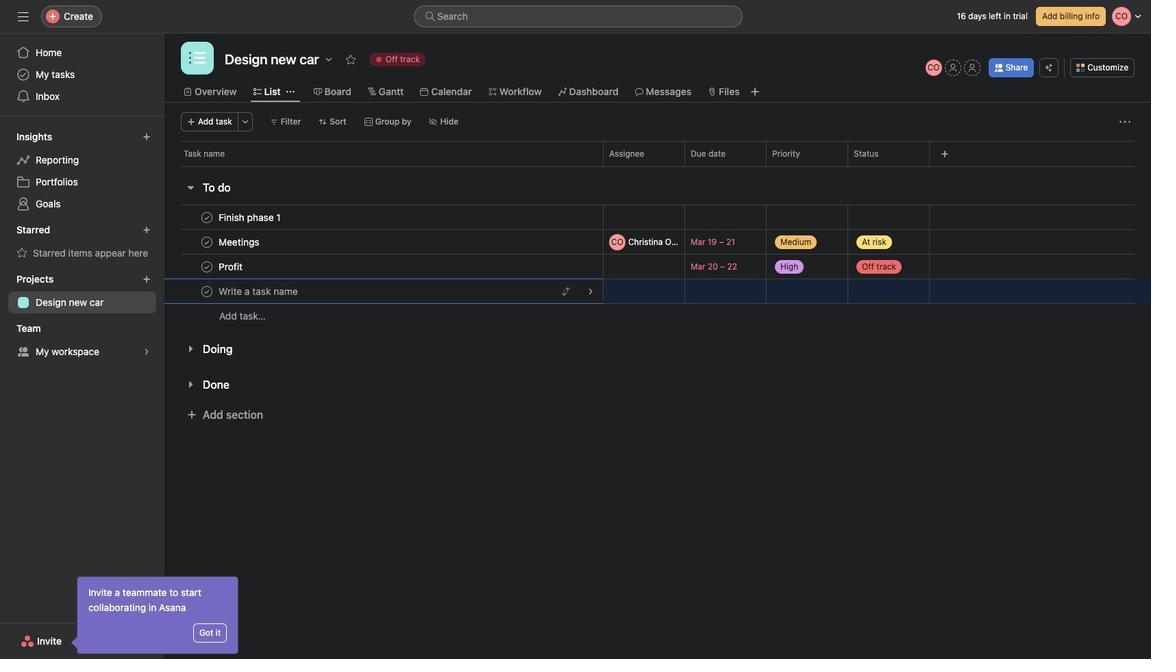 Task type: describe. For each thing, give the bounding box(es) containing it.
task name text field for mark complete checkbox inside the profit cell
[[216, 260, 247, 274]]

move tasks between sections image
[[562, 287, 570, 296]]

task name text field for third mark complete checkbox from the top
[[216, 285, 302, 298]]

details image
[[587, 287, 595, 296]]

mark complete checkbox for profit cell at top
[[199, 259, 215, 275]]

tab actions image
[[286, 88, 294, 96]]

meetings cell
[[164, 230, 603, 255]]

new insights image
[[143, 133, 151, 141]]

add to starred image
[[345, 54, 356, 65]]

add field image
[[941, 150, 949, 158]]

global element
[[0, 34, 164, 116]]

manage project members image
[[925, 60, 942, 76]]

collapse task list for this group image
[[185, 182, 196, 193]]

list image
[[189, 50, 206, 66]]

starred element
[[0, 218, 164, 267]]

3 mark complete image from the top
[[199, 283, 215, 300]]

expand task list for this group image
[[185, 380, 196, 391]]

mark complete image for profit cell at top
[[199, 259, 215, 275]]

more actions image
[[241, 118, 249, 126]]



Task type: vqa. For each thing, say whether or not it's contained in the screenshot.
Collapse task list for this group image at the top left
yes



Task type: locate. For each thing, give the bounding box(es) containing it.
profit cell
[[164, 254, 603, 280]]

Mark complete checkbox
[[199, 209, 215, 226], [199, 259, 215, 275], [199, 283, 215, 300]]

mark complete image
[[199, 234, 215, 250]]

0 vertical spatial mark complete checkbox
[[199, 209, 215, 226]]

2 mark complete image from the top
[[199, 259, 215, 275]]

Mark complete checkbox
[[199, 234, 215, 250]]

Task name text field
[[216, 211, 285, 224], [216, 260, 247, 274], [216, 285, 302, 298]]

mark complete checkbox inside profit cell
[[199, 259, 215, 275]]

2 task name text field from the top
[[216, 260, 247, 274]]

tooltip
[[73, 578, 238, 654]]

1 vertical spatial mark complete checkbox
[[199, 259, 215, 275]]

1 mark complete image from the top
[[199, 209, 215, 226]]

finish phase 1 cell
[[164, 205, 603, 230]]

expand task list for this group image
[[185, 344, 196, 355]]

more actions image
[[1120, 116, 1131, 127]]

3 task name text field from the top
[[216, 285, 302, 298]]

cell
[[164, 279, 603, 304]]

2 vertical spatial mark complete image
[[199, 283, 215, 300]]

add tab image
[[749, 86, 760, 97]]

header to do tree grid
[[164, 205, 1151, 329]]

task name text field for mark complete checkbox inside finish phase 1 cell
[[216, 211, 285, 224]]

mark complete checkbox inside finish phase 1 cell
[[199, 209, 215, 226]]

teams element
[[0, 317, 164, 366]]

task name text field inside profit cell
[[216, 260, 247, 274]]

ask ai image
[[1045, 64, 1053, 72]]

1 vertical spatial task name text field
[[216, 260, 247, 274]]

2 vertical spatial mark complete checkbox
[[199, 283, 215, 300]]

1 task name text field from the top
[[216, 211, 285, 224]]

task name text field inside finish phase 1 cell
[[216, 211, 285, 224]]

mark complete checkbox for finish phase 1 cell
[[199, 209, 215, 226]]

1 vertical spatial mark complete image
[[199, 259, 215, 275]]

0 vertical spatial task name text field
[[216, 211, 285, 224]]

see details, my workspace image
[[143, 348, 151, 356]]

projects element
[[0, 267, 164, 317]]

row
[[164, 141, 1151, 167], [181, 166, 1135, 167], [164, 205, 1151, 230], [164, 230, 1151, 255], [164, 254, 1151, 280], [164, 279, 1151, 304], [164, 304, 1151, 329]]

new project or portfolio image
[[143, 275, 151, 284]]

mark complete image inside profit cell
[[199, 259, 215, 275]]

mark complete image inside finish phase 1 cell
[[199, 209, 215, 226]]

2 mark complete checkbox from the top
[[199, 259, 215, 275]]

add items to starred image
[[143, 226, 151, 234]]

3 mark complete checkbox from the top
[[199, 283, 215, 300]]

list box
[[414, 5, 743, 27]]

mark complete image
[[199, 209, 215, 226], [199, 259, 215, 275], [199, 283, 215, 300]]

2 vertical spatial task name text field
[[216, 285, 302, 298]]

Task name text field
[[216, 235, 264, 249]]

hide sidebar image
[[18, 11, 29, 22]]

insights element
[[0, 125, 164, 218]]

1 mark complete checkbox from the top
[[199, 209, 215, 226]]

0 vertical spatial mark complete image
[[199, 209, 215, 226]]

mark complete image for finish phase 1 cell
[[199, 209, 215, 226]]



